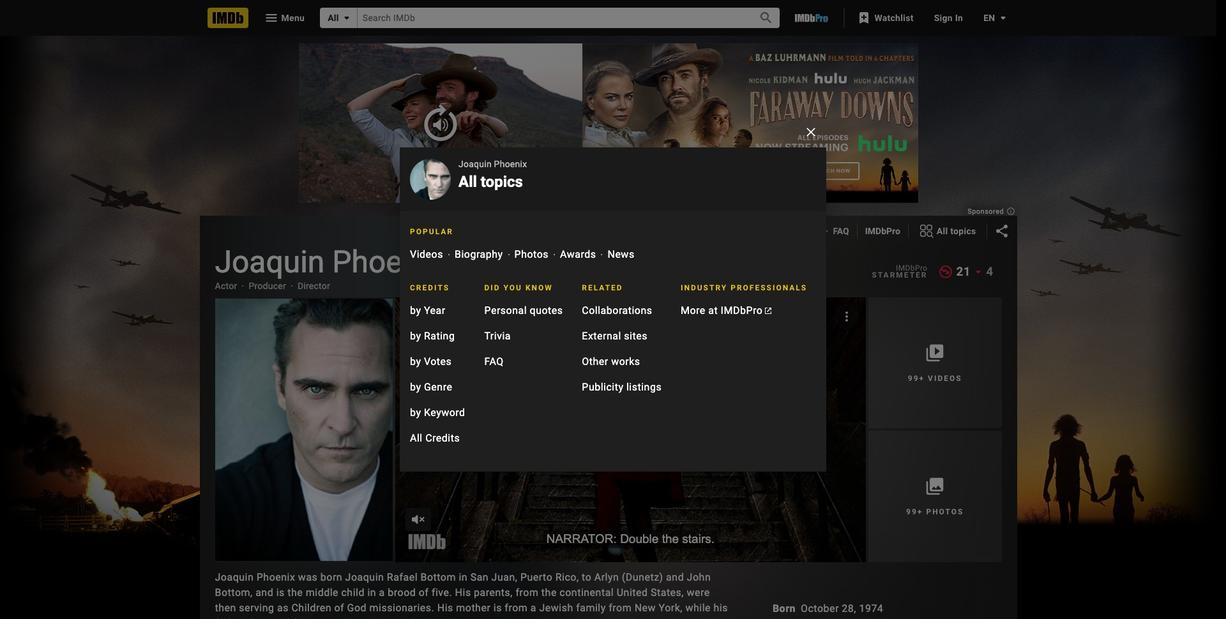 Task type: locate. For each thing, give the bounding box(es) containing it.
by for by rating
[[410, 330, 421, 343]]

producer
[[249, 281, 286, 291]]

genre
[[424, 382, 452, 394]]

0 vertical spatial joaquin
[[459, 159, 492, 169]]

by left keyword
[[410, 407, 421, 419]]

1 vertical spatial all
[[459, 173, 477, 191]]

other works button
[[582, 355, 640, 370]]

by
[[410, 305, 421, 317], [410, 330, 421, 343], [410, 356, 421, 368], [410, 382, 421, 394], [410, 407, 421, 419]]

more at imdbpro
[[681, 305, 763, 317]]

external sites button
[[582, 329, 648, 345]]

phoenix for joaquin phoenix
[[332, 244, 442, 280]]

2 vertical spatial all
[[410, 433, 423, 445]]

4 by from the top
[[410, 382, 421, 394]]

All search field
[[320, 8, 780, 28]]

by votes button
[[410, 355, 452, 370]]

by genre
[[410, 382, 452, 394]]

1 by from the top
[[410, 305, 421, 317]]

phoenix inside joaquin phoenix all topics
[[494, 159, 527, 169]]

1 horizontal spatial faq button
[[833, 225, 849, 238]]

phoenix up 'topics'
[[494, 159, 527, 169]]

all credits button
[[410, 431, 460, 447]]

by left the year
[[410, 305, 421, 317]]

all topics dialog
[[0, 0, 1226, 620]]

0 horizontal spatial phoenix
[[332, 244, 442, 280]]

trivia button
[[484, 329, 511, 345]]

joaquin
[[459, 159, 492, 169], [215, 244, 325, 280]]

by for by keyword
[[410, 407, 421, 419]]

1 vertical spatial phoenix
[[332, 244, 442, 280]]

listings
[[627, 382, 662, 394]]

1 vertical spatial imdbpro
[[721, 305, 763, 317]]

1 horizontal spatial joaquin
[[459, 159, 492, 169]]

by rating button
[[410, 329, 455, 345]]

2 by from the top
[[410, 330, 421, 343]]

0 horizontal spatial all
[[328, 13, 339, 23]]

0 horizontal spatial imdbpro
[[721, 305, 763, 317]]

0 horizontal spatial faq
[[484, 356, 504, 368]]

phoenix
[[494, 159, 527, 169], [332, 244, 442, 280]]

faq left imdbpro button
[[833, 226, 849, 236]]

1 vertical spatial faq
[[484, 356, 504, 368]]

other
[[582, 356, 609, 368]]

personal
[[484, 305, 527, 317]]

photos button
[[515, 247, 549, 263]]

collaborations button
[[582, 304, 653, 319]]

personal quotes button
[[484, 304, 563, 319]]

faq button
[[833, 225, 849, 238], [484, 355, 504, 370]]

1 horizontal spatial phoenix
[[494, 159, 527, 169]]

faq
[[833, 226, 849, 236], [484, 356, 504, 368]]

by for by genre
[[410, 382, 421, 394]]

group
[[410, 159, 451, 200], [215, 298, 393, 563], [395, 298, 866, 563]]

joaquin phoenix image
[[410, 159, 451, 200]]

joaquin up producer
[[215, 244, 325, 280]]

1 horizontal spatial faq
[[833, 226, 849, 236]]

faq down 'trivia' 'button'
[[484, 356, 504, 368]]

faq button down 'trivia' 'button'
[[484, 355, 504, 370]]

imdbpro
[[865, 226, 901, 236], [721, 305, 763, 317]]

by left votes
[[410, 356, 421, 368]]

joaquin up 'topics'
[[459, 159, 492, 169]]

born october 28, 1974
[[773, 603, 884, 615]]

0 vertical spatial faq
[[833, 226, 849, 236]]

by keyword button
[[410, 406, 465, 421]]

all topics header image
[[410, 159, 451, 200]]

0 vertical spatial all
[[328, 13, 339, 23]]

quotes
[[530, 305, 563, 317]]

by inside 'button'
[[410, 356, 421, 368]]

did
[[484, 284, 500, 293]]

0 vertical spatial faq button
[[833, 225, 849, 238]]

by year button
[[410, 304, 446, 319]]

faq button left imdbpro button
[[833, 225, 849, 238]]

5 by from the top
[[410, 407, 421, 419]]

did you know
[[484, 284, 553, 293]]

trivia
[[484, 330, 511, 343]]

by left rating
[[410, 330, 421, 343]]

0 horizontal spatial joaquin
[[215, 244, 325, 280]]

1 vertical spatial joaquin
[[215, 244, 325, 280]]

1 horizontal spatial all
[[410, 433, 423, 445]]

personal quotes
[[484, 305, 563, 317]]

close prompt image
[[804, 124, 819, 140]]

phoenix up credits
[[332, 244, 442, 280]]

biography
[[455, 249, 503, 261]]

joaquin inside joaquin phoenix all topics
[[459, 159, 492, 169]]

at
[[709, 305, 718, 317]]

collaborations
[[582, 305, 653, 317]]

0 vertical spatial imdbpro
[[865, 226, 901, 236]]

born
[[773, 603, 796, 615]]

know
[[526, 284, 553, 293]]

keyword
[[424, 407, 465, 419]]

3 by from the top
[[410, 356, 421, 368]]

28,
[[842, 603, 857, 615]]

votes
[[424, 356, 452, 368]]

topics
[[481, 173, 523, 191]]

0 horizontal spatial faq button
[[484, 355, 504, 370]]

more at imdbpro button
[[681, 304, 772, 319]]

1 vertical spatial faq button
[[484, 355, 504, 370]]

by votes
[[410, 356, 452, 368]]

all
[[328, 13, 339, 23], [459, 173, 477, 191], [410, 433, 423, 445]]

popular
[[410, 228, 454, 237]]

by left genre
[[410, 382, 421, 394]]

videos button
[[410, 247, 443, 263]]

0 vertical spatial phoenix
[[494, 159, 527, 169]]

all inside search box
[[328, 13, 339, 23]]

2 horizontal spatial all
[[459, 173, 477, 191]]



Task type: vqa. For each thing, say whether or not it's contained in the screenshot.
rightmost Phoenix
yes



Task type: describe. For each thing, give the bounding box(es) containing it.
october
[[801, 603, 839, 615]]

all for all credits
[[410, 433, 423, 445]]

joaquin for joaquin phoenix all topics
[[459, 159, 492, 169]]

by keyword
[[410, 407, 465, 419]]

by for by year
[[410, 305, 421, 317]]

director
[[298, 281, 330, 291]]

news
[[608, 249, 635, 261]]

1974
[[859, 603, 884, 615]]

all credits
[[410, 433, 460, 445]]

publicity listings
[[582, 382, 662, 394]]

rating
[[424, 330, 455, 343]]

professionals
[[731, 284, 808, 293]]

all inside joaquin phoenix all topics
[[459, 173, 477, 191]]

submit search image
[[759, 10, 774, 26]]

joaquin phoenix
[[215, 244, 442, 280]]

external sites
[[582, 330, 648, 343]]

all button
[[320, 8, 358, 28]]

year
[[424, 305, 446, 317]]

watch all about 'joker: folie à deux' element
[[395, 298, 866, 563]]

imdbpro button
[[865, 225, 901, 238]]

arrow drop down image
[[339, 10, 354, 26]]

related
[[582, 284, 623, 293]]

phoenix for joaquin phoenix all topics
[[494, 159, 527, 169]]

industry professionals
[[681, 284, 808, 293]]

videos
[[410, 249, 443, 261]]

credits
[[426, 433, 460, 445]]

tap to unmute image
[[405, 508, 431, 532]]

publicity
[[582, 382, 624, 394]]

awards
[[560, 249, 596, 261]]

biography button
[[455, 247, 503, 263]]

photos
[[515, 249, 549, 261]]

external
[[582, 330, 621, 343]]

group inside all topics dialog
[[410, 159, 451, 200]]

sites
[[624, 330, 648, 343]]

news button
[[608, 247, 635, 263]]

more
[[681, 305, 706, 317]]

credits
[[410, 284, 450, 293]]

by for by votes
[[410, 356, 421, 368]]

works
[[611, 356, 640, 368]]

faq inside all topics dialog
[[484, 356, 504, 368]]

joaquin phoenix all topics
[[459, 159, 527, 191]]

industry
[[681, 284, 728, 293]]

all for all
[[328, 13, 339, 23]]

joaquin for joaquin phoenix
[[215, 244, 325, 280]]

launch inline image
[[766, 308, 772, 315]]

publicity listings button
[[582, 380, 662, 396]]

imdbpro inside button
[[721, 305, 763, 317]]

1 horizontal spatial imdbpro
[[865, 226, 901, 236]]

by rating
[[410, 330, 455, 343]]

other works
[[582, 356, 640, 368]]

you
[[504, 284, 522, 293]]

awards button
[[560, 247, 596, 263]]

actor
[[215, 281, 237, 291]]

by genre button
[[410, 380, 452, 396]]

by year
[[410, 305, 446, 317]]



